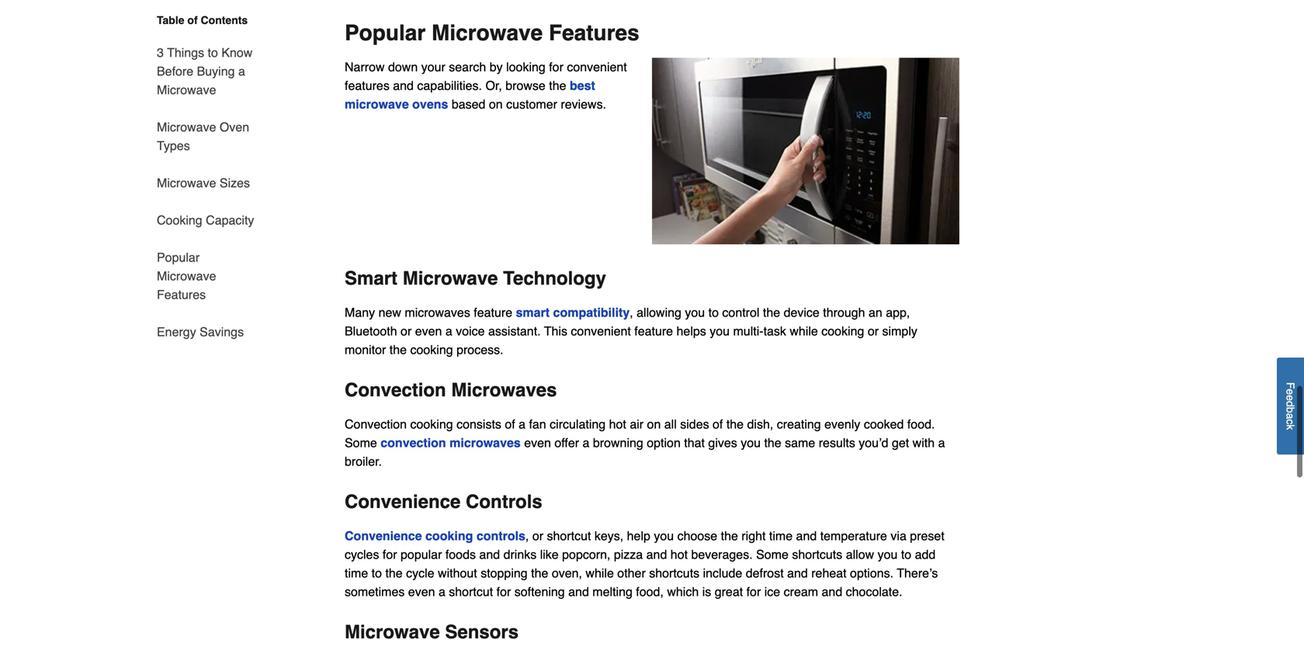 Task type: describe. For each thing, give the bounding box(es) containing it.
1 horizontal spatial shortcuts
[[793, 548, 843, 562]]

k
[[1285, 425, 1298, 431]]

a right the 'offer'
[[583, 436, 590, 451]]

customer
[[507, 97, 558, 111]]

microwave oven types
[[157, 120, 249, 153]]

a inside button
[[1285, 414, 1298, 420]]

0 horizontal spatial shortcut
[[449, 585, 493, 600]]

fan
[[529, 417, 547, 432]]

via
[[891, 529, 907, 544]]

offer
[[555, 436, 580, 451]]

great
[[715, 585, 743, 600]]

creating
[[777, 417, 822, 432]]

cycles
[[345, 548, 379, 562]]

circulating
[[550, 417, 606, 432]]

0 horizontal spatial on
[[489, 97, 503, 111]]

the up the task
[[763, 306, 781, 320]]

best microwave ovens
[[345, 78, 596, 111]]

microwave up by
[[432, 21, 543, 45]]

the up the 'softening' at the bottom of the page
[[531, 567, 549, 581]]

foods
[[446, 548, 476, 562]]

smart microwave technology
[[345, 268, 607, 289]]

allow
[[846, 548, 875, 562]]

smart
[[516, 306, 550, 320]]

convection for convection cooking consists of a fan circulating hot air on all sides of the dish, creating evenly cooked food. some
[[345, 417, 407, 432]]

multi-
[[734, 324, 764, 339]]

0 vertical spatial microwaves
[[405, 306, 471, 320]]

process.
[[457, 343, 504, 357]]

melting
[[593, 585, 633, 600]]

you'd
[[859, 436, 889, 451]]

0 vertical spatial popular microwave features
[[345, 21, 640, 45]]

0 vertical spatial shortcut
[[547, 529, 591, 544]]

even inside ", allowing you to control the device through an app, bluetooth or even a voice assistant. this convenient feature helps you multi-task while cooking or simply monitor the cooking process."
[[415, 324, 442, 339]]

even offer a browning option that gives you the same results you'd get with a broiler.
[[345, 436, 946, 469]]

popcorn,
[[562, 548, 611, 562]]

cycle
[[406, 567, 435, 581]]

options.
[[851, 567, 894, 581]]

compatibility
[[553, 306, 630, 320]]

task
[[764, 324, 787, 339]]

convenience controls
[[345, 492, 543, 513]]

f e e d b a c k
[[1285, 383, 1298, 431]]

2 e from the top
[[1285, 396, 1298, 402]]

microwave up the cooking
[[157, 176, 216, 190]]

food.
[[908, 417, 936, 432]]

controls
[[466, 492, 543, 513]]

table of contents element
[[138, 12, 255, 342]]

hot inside 'convection cooking consists of a fan circulating hot air on all sides of the dish, creating evenly cooked food. some'
[[609, 417, 627, 432]]

which
[[667, 585, 699, 600]]

, for or
[[526, 529, 529, 544]]

best microwave ovens link
[[345, 78, 596, 111]]

oven,
[[552, 567, 583, 581]]

a right with
[[939, 436, 946, 451]]

and down oven,
[[569, 585, 589, 600]]

beverages.
[[692, 548, 753, 562]]

allowing
[[637, 306, 682, 320]]

other
[[618, 567, 646, 581]]

air
[[630, 417, 644, 432]]

browse
[[506, 78, 546, 93]]

by
[[490, 60, 503, 74]]

for inside narrow down your search by looking for convenient features and capabilities. or, browse the
[[549, 60, 564, 74]]

you right help
[[654, 529, 674, 544]]

on inside 'convection cooking consists of a fan circulating hot air on all sides of the dish, creating evenly cooked food. some'
[[647, 417, 661, 432]]

is
[[703, 585, 712, 600]]

results
[[819, 436, 856, 451]]

know
[[222, 45, 253, 60]]

to inside 3 things to know before buying a microwave
[[208, 45, 218, 60]]

energy savings
[[157, 325, 244, 339]]

choose
[[678, 529, 718, 544]]

a inside 3 things to know before buying a microwave
[[238, 64, 245, 78]]

your
[[422, 60, 446, 74]]

control
[[723, 306, 760, 320]]

that
[[685, 436, 705, 451]]

c
[[1285, 420, 1298, 425]]

chocolate.
[[846, 585, 903, 600]]

or inside , or shortcut keys, help you choose the right time and temperature via preset cycles for popular foods and drinks like popcorn, pizza and hot beverages. some shortcuts allow you to add time to the cycle without stopping the oven, while other shortcuts include defrost and reheat options. there's sometimes even a shortcut for softening and melting food, which is great for ice cream and chocolate.
[[533, 529, 544, 544]]

convenient inside ", allowing you to control the device through an app, bluetooth or even a voice assistant. this convenient feature helps you multi-task while cooking or simply monitor the cooking process."
[[571, 324, 631, 339]]

1 vertical spatial microwaves
[[450, 436, 521, 451]]

buying
[[197, 64, 235, 78]]

microwave sensors
[[345, 622, 519, 644]]

the left cycle
[[386, 567, 403, 581]]

table
[[157, 14, 185, 26]]

food,
[[636, 585, 664, 600]]

through
[[824, 306, 866, 320]]

convenience cooking controls
[[345, 529, 526, 544]]

looking
[[507, 60, 546, 74]]

all
[[665, 417, 677, 432]]

3 things to know before buying a microwave
[[157, 45, 253, 97]]

features inside "popular microwave features" link
[[157, 288, 206, 302]]

based on customer reviews.
[[448, 97, 607, 111]]

help
[[627, 529, 651, 544]]

the inside even offer a browning option that gives you the same results you'd get with a broiler.
[[765, 436, 782, 451]]

microwave up many new microwaves feature smart compatibility
[[403, 268, 498, 289]]

popular inside table of contents element
[[157, 250, 200, 265]]

convection microwaves
[[345, 380, 557, 401]]

0 horizontal spatial feature
[[474, 306, 513, 320]]

convenience cooking controls link
[[345, 529, 526, 544]]

many
[[345, 306, 375, 320]]

sides
[[681, 417, 710, 432]]

device
[[784, 306, 820, 320]]

like
[[540, 548, 559, 562]]

new
[[379, 306, 402, 320]]

contents
[[201, 14, 248, 26]]

cooking down through
[[822, 324, 865, 339]]

0 vertical spatial popular
[[345, 21, 426, 45]]

0 horizontal spatial shortcuts
[[650, 567, 700, 581]]

microwave sizes link
[[157, 165, 250, 202]]



Task type: locate. For each thing, give the bounding box(es) containing it.
, for allowing
[[630, 306, 634, 320]]

shortcut
[[547, 529, 591, 544], [449, 585, 493, 600]]

energy
[[157, 325, 196, 339]]

1 horizontal spatial or
[[533, 529, 544, 544]]

1 vertical spatial popular microwave features
[[157, 250, 216, 302]]

convenience up cycles at the bottom
[[345, 529, 422, 544]]

a inside 'convection cooking consists of a fan circulating hot air on all sides of the dish, creating evenly cooked food. some'
[[519, 417, 526, 432]]

feature inside ", allowing you to control the device through an app, bluetooth or even a voice assistant. this convenient feature helps you multi-task while cooking or simply monitor the cooking process."
[[635, 324, 673, 339]]

ovens
[[413, 97, 448, 111]]

features
[[345, 78, 390, 93]]

a left voice
[[446, 324, 453, 339]]

helps
[[677, 324, 707, 339]]

narrow
[[345, 60, 385, 74]]

the left 'best'
[[549, 78, 567, 93]]

1 vertical spatial feature
[[635, 324, 673, 339]]

of right table
[[188, 14, 198, 26]]

reheat
[[812, 567, 847, 581]]

even left voice
[[415, 324, 442, 339]]

0 vertical spatial features
[[549, 21, 640, 45]]

some up defrost
[[757, 548, 789, 562]]

a up the k
[[1285, 414, 1298, 420]]

microwave up energy savings link
[[157, 269, 216, 284]]

cooking up the foods
[[426, 529, 473, 544]]

table of contents
[[157, 14, 248, 26]]

some inside 'convection cooking consists of a fan circulating hot air on all sides of the dish, creating evenly cooked food. some'
[[345, 436, 377, 451]]

0 horizontal spatial popular
[[157, 250, 200, 265]]

convenience
[[345, 492, 461, 513], [345, 529, 422, 544]]

a down know
[[238, 64, 245, 78]]

to left add on the bottom
[[902, 548, 912, 562]]

e up d
[[1285, 390, 1298, 396]]

even down cycle
[[408, 585, 435, 600]]

of up gives
[[713, 417, 723, 432]]

microwaves
[[452, 380, 557, 401]]

cream
[[784, 585, 819, 600]]

, up drinks at bottom
[[526, 529, 529, 544]]

convenient inside narrow down your search by looking for convenient features and capabilities. or, browse the
[[567, 60, 627, 74]]

0 horizontal spatial or
[[401, 324, 412, 339]]

0 horizontal spatial while
[[586, 567, 614, 581]]

while inside , or shortcut keys, help you choose the right time and temperature via preset cycles for popular foods and drinks like popcorn, pizza and hot beverages. some shortcuts allow you to add time to the cycle without stopping the oven, while other shortcuts include defrost and reheat options. there's sometimes even a shortcut for softening and melting food, which is great for ice cream and chocolate.
[[586, 567, 614, 581]]

based
[[452, 97, 486, 111]]

shortcut down the without
[[449, 585, 493, 600]]

feature
[[474, 306, 513, 320], [635, 324, 673, 339]]

time right right
[[770, 529, 793, 544]]

time down cycles at the bottom
[[345, 567, 368, 581]]

or,
[[486, 78, 502, 93]]

on down or,
[[489, 97, 503, 111]]

for right cycles at the bottom
[[383, 548, 397, 562]]

2 horizontal spatial of
[[713, 417, 723, 432]]

1 vertical spatial time
[[345, 567, 368, 581]]

feature down allowing on the top of page
[[635, 324, 673, 339]]

1 horizontal spatial ,
[[630, 306, 634, 320]]

some up broiler. on the bottom of page
[[345, 436, 377, 451]]

you inside even offer a browning option that gives you the same results you'd get with a broiler.
[[741, 436, 761, 451]]

you down via in the right bottom of the page
[[878, 548, 898, 562]]

keys,
[[595, 529, 624, 544]]

for
[[549, 60, 564, 74], [383, 548, 397, 562], [497, 585, 511, 600], [747, 585, 761, 600]]

cooking inside 'convection cooking consists of a fan circulating hot air on all sides of the dish, creating evenly cooked food. some'
[[411, 417, 453, 432]]

convection down monitor
[[345, 380, 446, 401]]

1 vertical spatial on
[[647, 417, 661, 432]]

many new microwaves feature smart compatibility
[[345, 306, 630, 320]]

with
[[913, 436, 935, 451]]

sizes
[[220, 176, 250, 190]]

0 horizontal spatial ,
[[526, 529, 529, 544]]

2 convenience from the top
[[345, 529, 422, 544]]

0 vertical spatial some
[[345, 436, 377, 451]]

convection for convection microwaves
[[345, 380, 446, 401]]

cooking capacity
[[157, 213, 254, 228]]

0 horizontal spatial hot
[[609, 417, 627, 432]]

a person opening the door on a low-profile over-the-range microwave. image
[[652, 58, 960, 245]]

, left allowing on the top of page
[[630, 306, 634, 320]]

the right monitor
[[390, 343, 407, 357]]

microwaves up voice
[[405, 306, 471, 320]]

while down device
[[790, 324, 819, 339]]

and down controls
[[480, 548, 500, 562]]

you up 'helps' at the right of page
[[685, 306, 705, 320]]

1 vertical spatial convenience
[[345, 529, 422, 544]]

this
[[544, 324, 568, 339]]

option
[[647, 436, 681, 451]]

1 vertical spatial convenient
[[571, 324, 631, 339]]

there's
[[897, 567, 939, 581]]

convection microwaves link
[[381, 436, 521, 451]]

2 convection from the top
[[345, 417, 407, 432]]

bluetooth
[[345, 324, 397, 339]]

hot
[[609, 417, 627, 432], [671, 548, 688, 562]]

ice
[[765, 585, 781, 600]]

0 vertical spatial ,
[[630, 306, 634, 320]]

convenient down compatibility
[[571, 324, 631, 339]]

cooking up convection microwaves
[[410, 343, 453, 357]]

1 vertical spatial even
[[524, 436, 551, 451]]

and up "reheat"
[[797, 529, 817, 544]]

even down fan at bottom
[[524, 436, 551, 451]]

microwave down before
[[157, 83, 216, 97]]

, inside , or shortcut keys, help you choose the right time and temperature via preset cycles for popular foods and drinks like popcorn, pizza and hot beverages. some shortcuts allow you to add time to the cycle without stopping the oven, while other shortcuts include defrost and reheat options. there's sometimes even a shortcut for softening and melting food, which is great for ice cream and chocolate.
[[526, 529, 529, 544]]

energy savings link
[[157, 314, 244, 342]]

features up 'best'
[[549, 21, 640, 45]]

the inside narrow down your search by looking for convenient features and capabilities. or, browse the
[[549, 78, 567, 93]]

convection
[[381, 436, 446, 451]]

monitor
[[345, 343, 386, 357]]

1 vertical spatial popular
[[157, 250, 200, 265]]

1 vertical spatial some
[[757, 548, 789, 562]]

hot up browning
[[609, 417, 627, 432]]

microwave oven types link
[[157, 109, 255, 165]]

microwave down "sometimes"
[[345, 622, 440, 644]]

0 vertical spatial convenient
[[567, 60, 627, 74]]

0 vertical spatial convection
[[345, 380, 446, 401]]

1 horizontal spatial hot
[[671, 548, 688, 562]]

shortcuts up which at bottom right
[[650, 567, 700, 581]]

popular down the cooking
[[157, 250, 200, 265]]

search
[[449, 60, 486, 74]]

1 vertical spatial features
[[157, 288, 206, 302]]

voice
[[456, 324, 485, 339]]

and inside narrow down your search by looking for convenient features and capabilities. or, browse the
[[393, 78, 414, 93]]

1 horizontal spatial popular
[[345, 21, 426, 45]]

0 vertical spatial feature
[[474, 306, 513, 320]]

1 e from the top
[[1285, 390, 1298, 396]]

the up gives
[[727, 417, 744, 432]]

get
[[892, 436, 910, 451]]

convenient
[[567, 60, 627, 74], [571, 324, 631, 339]]

or
[[401, 324, 412, 339], [868, 324, 879, 339], [533, 529, 544, 544]]

convection
[[345, 380, 446, 401], [345, 417, 407, 432]]

, allowing you to control the device through an app, bluetooth or even a voice assistant. this convenient feature helps you multi-task while cooking or simply monitor the cooking process.
[[345, 306, 918, 357]]

for right looking
[[549, 60, 564, 74]]

,
[[630, 306, 634, 320], [526, 529, 529, 544]]

convection cooking consists of a fan circulating hot air on all sides of the dish, creating evenly cooked food. some
[[345, 417, 936, 451]]

to up buying
[[208, 45, 218, 60]]

microwave
[[432, 21, 543, 45], [157, 83, 216, 97], [157, 120, 216, 134], [157, 176, 216, 190], [403, 268, 498, 289], [157, 269, 216, 284], [345, 622, 440, 644]]

include
[[703, 567, 743, 581]]

3
[[157, 45, 164, 60]]

0 vertical spatial shortcuts
[[793, 548, 843, 562]]

to inside ", allowing you to control the device through an app, bluetooth or even a voice assistant. this convenient feature helps you multi-task while cooking or simply monitor the cooking process."
[[709, 306, 719, 320]]

and down help
[[647, 548, 667, 562]]

popular microwave features up by
[[345, 21, 640, 45]]

convenient up 'best'
[[567, 60, 627, 74]]

feature up assistant.
[[474, 306, 513, 320]]

1 vertical spatial shortcut
[[449, 585, 493, 600]]

on left all
[[647, 417, 661, 432]]

and down 'down'
[[393, 78, 414, 93]]

popular microwave features up energy savings link
[[157, 250, 216, 302]]

0 horizontal spatial of
[[188, 14, 198, 26]]

consists
[[457, 417, 502, 432]]

1 horizontal spatial features
[[549, 21, 640, 45]]

1 horizontal spatial on
[[647, 417, 661, 432]]

1 vertical spatial shortcuts
[[650, 567, 700, 581]]

of left fan at bottom
[[505, 417, 515, 432]]

1 convenience from the top
[[345, 492, 461, 513]]

microwave up types
[[157, 120, 216, 134]]

1 horizontal spatial time
[[770, 529, 793, 544]]

the inside 'convection cooking consists of a fan circulating hot air on all sides of the dish, creating evenly cooked food. some'
[[727, 417, 744, 432]]

0 vertical spatial hot
[[609, 417, 627, 432]]

convenience for convenience controls
[[345, 492, 461, 513]]

cooking up convection
[[411, 417, 453, 432]]

for down stopping
[[497, 585, 511, 600]]

, inside ", allowing you to control the device through an app, bluetooth or even a voice assistant. this convenient feature helps you multi-task while cooking or simply monitor the cooking process."
[[630, 306, 634, 320]]

popular microwave features inside table of contents element
[[157, 250, 216, 302]]

savings
[[200, 325, 244, 339]]

and up cream
[[788, 567, 808, 581]]

0 horizontal spatial time
[[345, 567, 368, 581]]

the down dish,
[[765, 436, 782, 451]]

hot down choose
[[671, 548, 688, 562]]

hot inside , or shortcut keys, help you choose the right time and temperature via preset cycles for popular foods and drinks like popcorn, pizza and hot beverages. some shortcuts allow you to add time to the cycle without stopping the oven, while other shortcuts include defrost and reheat options. there's sometimes even a shortcut for softening and melting food, which is great for ice cream and chocolate.
[[671, 548, 688, 562]]

1 vertical spatial hot
[[671, 548, 688, 562]]

or down new
[[401, 324, 412, 339]]

0 horizontal spatial features
[[157, 288, 206, 302]]

2 vertical spatial even
[[408, 585, 435, 600]]

assistant.
[[489, 324, 541, 339]]

a inside , or shortcut keys, help you choose the right time and temperature via preset cycles for popular foods and drinks like popcorn, pizza and hot beverages. some shortcuts allow you to add time to the cycle without stopping the oven, while other shortcuts include defrost and reheat options. there's sometimes even a shortcut for softening and melting food, which is great for ice cream and chocolate.
[[439, 585, 446, 600]]

and down "reheat"
[[822, 585, 843, 600]]

convection up broiler. on the bottom of page
[[345, 417, 407, 432]]

the up beverages.
[[721, 529, 739, 544]]

convenience up convenience cooking controls link
[[345, 492, 461, 513]]

defrost
[[746, 567, 784, 581]]

0 vertical spatial time
[[770, 529, 793, 544]]

0 horizontal spatial some
[[345, 436, 377, 451]]

features up "energy" on the left of page
[[157, 288, 206, 302]]

a
[[238, 64, 245, 78], [446, 324, 453, 339], [1285, 414, 1298, 420], [519, 417, 526, 432], [583, 436, 590, 451], [939, 436, 946, 451], [439, 585, 446, 600]]

gives
[[709, 436, 738, 451]]

or up like
[[533, 529, 544, 544]]

1 horizontal spatial while
[[790, 324, 819, 339]]

0 vertical spatial while
[[790, 324, 819, 339]]

1 vertical spatial convection
[[345, 417, 407, 432]]

reviews.
[[561, 97, 607, 111]]

popular up 'down'
[[345, 21, 426, 45]]

1 horizontal spatial popular microwave features
[[345, 21, 640, 45]]

f e e d b a c k button
[[1278, 358, 1305, 455]]

microwaves down consists
[[450, 436, 521, 451]]

for left ice
[[747, 585, 761, 600]]

1 horizontal spatial of
[[505, 417, 515, 432]]

a down the without
[[439, 585, 446, 600]]

b
[[1285, 408, 1298, 414]]

and
[[393, 78, 414, 93], [797, 529, 817, 544], [480, 548, 500, 562], [647, 548, 667, 562], [788, 567, 808, 581], [569, 585, 589, 600], [822, 585, 843, 600]]

add
[[915, 548, 936, 562]]

evenly
[[825, 417, 861, 432]]

some
[[345, 436, 377, 451], [757, 548, 789, 562]]

you down dish,
[[741, 436, 761, 451]]

convection inside 'convection cooking consists of a fan circulating hot air on all sides of the dish, creating evenly cooked food. some'
[[345, 417, 407, 432]]

shortcuts up "reheat"
[[793, 548, 843, 562]]

microwave
[[345, 97, 409, 111]]

to left control
[[709, 306, 719, 320]]

1 horizontal spatial some
[[757, 548, 789, 562]]

0 horizontal spatial popular microwave features
[[157, 250, 216, 302]]

smart compatibility link
[[516, 306, 630, 320]]

3 things to know before buying a microwave link
[[157, 34, 255, 109]]

cooking
[[822, 324, 865, 339], [410, 343, 453, 357], [411, 417, 453, 432], [426, 529, 473, 544]]

you down control
[[710, 324, 730, 339]]

to up "sometimes"
[[372, 567, 382, 581]]

microwave inside microwave oven types
[[157, 120, 216, 134]]

even inside even offer a browning option that gives you the same results you'd get with a broiler.
[[524, 436, 551, 451]]

1 vertical spatial ,
[[526, 529, 529, 544]]

a inside ", allowing you to control the device through an app, bluetooth or even a voice assistant. this convenient feature helps you multi-task while cooking or simply monitor the cooking process."
[[446, 324, 453, 339]]

even inside , or shortcut keys, help you choose the right time and temperature via preset cycles for popular foods and drinks like popcorn, pizza and hot beverages. some shortcuts allow you to add time to the cycle without stopping the oven, while other shortcuts include defrost and reheat options. there's sometimes even a shortcut for softening and melting food, which is great for ice cream and chocolate.
[[408, 585, 435, 600]]

while inside ", allowing you to control the device through an app, bluetooth or even a voice assistant. this convenient feature helps you multi-task while cooking or simply monitor the cooking process."
[[790, 324, 819, 339]]

or down an
[[868, 324, 879, 339]]

microwave inside 3 things to know before buying a microwave
[[157, 83, 216, 97]]

app,
[[886, 306, 911, 320]]

f
[[1285, 383, 1298, 390]]

broiler.
[[345, 455, 382, 469]]

0 vertical spatial convenience
[[345, 492, 461, 513]]

1 convection from the top
[[345, 380, 446, 401]]

popular
[[401, 548, 442, 562]]

while up melting
[[586, 567, 614, 581]]

e up b
[[1285, 396, 1298, 402]]

0 vertical spatial even
[[415, 324, 442, 339]]

cooking capacity link
[[157, 202, 254, 239]]

down
[[388, 60, 418, 74]]

narrow down your search by looking for convenient features and capabilities. or, browse the
[[345, 60, 627, 93]]

things
[[167, 45, 204, 60]]

1 horizontal spatial shortcut
[[547, 529, 591, 544]]

capacity
[[206, 213, 254, 228]]

softening
[[515, 585, 565, 600]]

cooked
[[864, 417, 904, 432]]

on
[[489, 97, 503, 111], [647, 417, 661, 432]]

some inside , or shortcut keys, help you choose the right time and temperature via preset cycles for popular foods and drinks like popcorn, pizza and hot beverages. some shortcuts allow you to add time to the cycle without stopping the oven, while other shortcuts include defrost and reheat options. there's sometimes even a shortcut for softening and melting food, which is great for ice cream and chocolate.
[[757, 548, 789, 562]]

shortcut up popcorn,
[[547, 529, 591, 544]]

convenience for convenience cooking controls
[[345, 529, 422, 544]]

types
[[157, 139, 190, 153]]

1 horizontal spatial feature
[[635, 324, 673, 339]]

2 horizontal spatial or
[[868, 324, 879, 339]]

1 vertical spatial while
[[586, 567, 614, 581]]

0 vertical spatial on
[[489, 97, 503, 111]]

a left fan at bottom
[[519, 417, 526, 432]]



Task type: vqa. For each thing, say whether or not it's contained in the screenshot.
the lawn & garden
no



